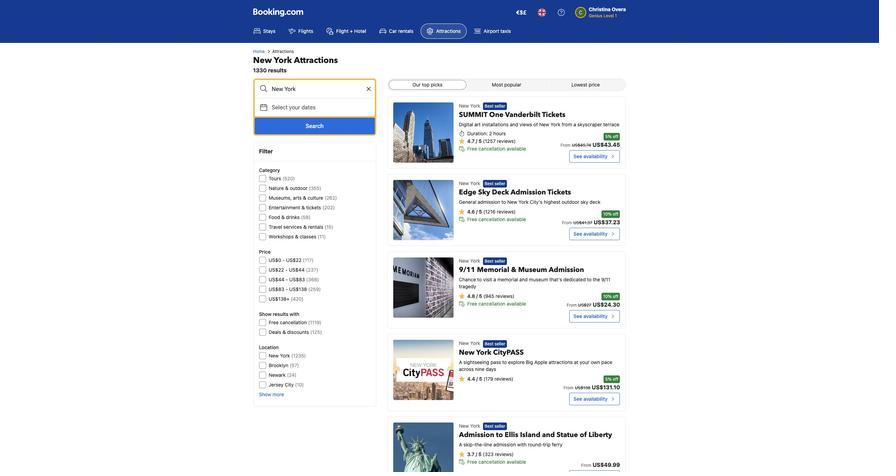 Task type: vqa. For each thing, say whether or not it's contained in the screenshot.
topmost We Price Match
no



Task type: describe. For each thing, give the bounding box(es) containing it.
tickets
[[306, 205, 321, 211]]

line
[[484, 442, 492, 448]]

admission to ellis island and statue of liberty image
[[393, 423, 453, 473]]

new york for summit
[[459, 103, 480, 109]]

admission inside the edge sky deck admission tickets general admission to new york city's highest outdoor sky deck
[[478, 199, 500, 205]]

5 down duration:
[[479, 138, 482, 144]]

museum
[[518, 266, 547, 275]]

workshops & classes (11)
[[269, 234, 326, 240]]

sightseeing
[[463, 360, 489, 365]]

of inside admission to ellis island and statue of liberty a skip-the-line admission with round-trip ferry
[[580, 431, 587, 440]]

+
[[350, 28, 353, 34]]

(355)
[[309, 185, 321, 191]]

york inside new york citypass a sightseeing pass to explore big apple attractions at your own pace across nine days
[[476, 348, 491, 357]]

flights
[[298, 28, 313, 34]]

(323
[[483, 452, 494, 458]]

best for york
[[485, 342, 493, 347]]

& inside 9/11 memorial & museum admission chance to visit a memorial and museum that's dedicated to the 9/11 tragedy
[[511, 266, 516, 275]]

food
[[269, 214, 280, 220]]

us$45.74
[[572, 143, 591, 148]]

airport taxis link
[[468, 24, 517, 39]]

level
[[604, 13, 614, 18]]

drinks
[[286, 214, 300, 220]]

the-
[[475, 442, 484, 448]]

0 vertical spatial us$44
[[289, 267, 305, 273]]

summit
[[459, 110, 487, 120]]

free cancellation available for sky
[[467, 217, 526, 223]]

statue
[[557, 431, 578, 440]]

entertainment
[[269, 205, 300, 211]]

10% for edge sky deck admission tickets
[[603, 212, 612, 217]]

flight + hotel link
[[320, 24, 372, 39]]

select your dates
[[272, 104, 316, 111]]

travel
[[269, 224, 282, 230]]

5 for admission
[[478, 452, 482, 458]]

skip-
[[463, 442, 475, 448]]

& down (58)
[[303, 224, 307, 230]]

(57)
[[290, 363, 299, 369]]

one
[[489, 110, 503, 120]]

1 vertical spatial us$22
[[269, 267, 284, 273]]

deck
[[590, 199, 600, 205]]

us$37.23
[[594, 219, 620, 226]]

- for us$138
[[286, 287, 288, 292]]

brooklyn
[[269, 363, 288, 369]]

us$131.10
[[592, 384, 620, 391]]

results inside "new york attractions 1330 results"
[[268, 67, 287, 73]]

our
[[412, 82, 421, 88]]

seller for memorial
[[495, 259, 505, 264]]

& down museums, arts & culture (262)
[[302, 205, 305, 211]]

from us$49.99
[[581, 462, 620, 468]]

us$44 - us$83 (368)
[[269, 277, 319, 283]]

airport taxis
[[484, 28, 511, 34]]

to left the
[[587, 277, 592, 283]]

admission inside the edge sky deck admission tickets general admission to new york city's highest outdoor sky deck
[[511, 188, 546, 197]]

lowest price
[[572, 82, 600, 88]]

memorial
[[477, 266, 509, 275]]

reviews) down hours
[[497, 138, 516, 144]]

(11)
[[318, 234, 326, 240]]

flight + hotel
[[336, 28, 366, 34]]

new york citypass a sightseeing pass to explore big apple attractions at your own pace across nine days
[[459, 348, 612, 372]]

price
[[259, 249, 271, 255]]

pass
[[491, 360, 501, 365]]

a inside 9/11 memorial & museum admission chance to visit a memorial and museum that's dedicated to the 9/11 tragedy
[[493, 277, 496, 283]]

genius
[[589, 13, 602, 18]]

1 horizontal spatial 9/11
[[601, 277, 610, 283]]

1 vertical spatial us$83
[[269, 287, 284, 292]]

summit one vanderbilt tickets image
[[393, 103, 453, 163]]

a inside admission to ellis island and statue of liberty a skip-the-line admission with round-trip ferry
[[459, 442, 462, 448]]

new york for admission
[[459, 423, 480, 429]]

show more
[[259, 392, 284, 398]]

museum
[[529, 277, 548, 283]]

availability for edge sky deck admission tickets
[[583, 231, 608, 237]]

a inside the summit one vanderbilt tickets digital art installations and views of new york from a skyscraper terrace
[[573, 122, 576, 128]]

days
[[486, 366, 496, 372]]

pace
[[601, 360, 612, 365]]

free down the 4.7
[[467, 146, 477, 152]]

free up deals
[[269, 320, 279, 326]]

(179
[[484, 376, 493, 382]]

& right deals
[[282, 330, 286, 335]]

seller for sky
[[495, 181, 505, 187]]

(1216
[[483, 209, 495, 215]]

available for admission
[[507, 217, 526, 223]]

new inside the summit one vanderbilt tickets digital art installations and views of new york from a skyscraper terrace
[[539, 122, 549, 128]]

terrace
[[603, 122, 619, 128]]

from for summit one vanderbilt tickets
[[561, 143, 570, 148]]

4.6 / 5 (1216 reviews)
[[467, 209, 516, 215]]

duration: 2 hours
[[467, 131, 506, 137]]

from for new york citypass
[[564, 386, 574, 391]]

edge sky deck admission tickets image
[[393, 180, 453, 240]]

us$138+
[[269, 296, 290, 302]]

tickets inside the summit one vanderbilt tickets digital art installations and views of new york from a skyscraper terrace
[[542, 110, 565, 120]]

skyscraper
[[577, 122, 602, 128]]

10% for 9/11 memorial & museum admission
[[603, 294, 612, 299]]

5% off from us$45.74 us$43.45
[[561, 134, 620, 148]]

with inside admission to ellis island and statue of liberty a skip-the-line admission with round-trip ferry
[[517, 442, 527, 448]]

new inside the edge sky deck admission tickets general admission to new york city's highest outdoor sky deck
[[507, 199, 517, 205]]

off for 9/11 memorial & museum admission
[[613, 294, 618, 299]]

york inside "new york attractions 1330 results"
[[274, 55, 292, 66]]

0 horizontal spatial your
[[289, 104, 300, 111]]

new york for edge
[[459, 181, 480, 186]]

available for museum
[[507, 301, 526, 307]]

from for edge sky deck admission tickets
[[562, 220, 572, 226]]

nine
[[475, 366, 484, 372]]

new york for 9/11
[[459, 258, 480, 264]]

/ for edge
[[476, 209, 478, 215]]

us$22 - us$44 (237)
[[269, 267, 318, 273]]

and inside admission to ellis island and statue of liberty a skip-the-line admission with round-trip ferry
[[542, 431, 555, 440]]

deals & discounts (125)
[[269, 330, 322, 335]]

us$138+ (420)
[[269, 296, 303, 302]]

1 vertical spatial us$44
[[269, 277, 284, 283]]

overa
[[612, 6, 626, 12]]

car rentals
[[389, 28, 413, 34]]

select
[[272, 104, 288, 111]]

free for 9/11
[[467, 301, 477, 307]]

new york attractions 1330 results
[[253, 55, 338, 73]]

car
[[389, 28, 397, 34]]

1 horizontal spatial rentals
[[398, 28, 413, 34]]

1 vertical spatial attractions
[[272, 49, 294, 54]]

city
[[285, 382, 294, 388]]

explore
[[508, 360, 525, 365]]

availability for 9/11 memorial & museum admission
[[583, 314, 608, 320]]

5% for summit one vanderbilt tickets
[[605, 134, 612, 139]]

deals
[[269, 330, 281, 335]]

hotel
[[354, 28, 366, 34]]

new inside new york citypass a sightseeing pass to explore big apple attractions at your own pace across nine days
[[459, 348, 475, 357]]

at
[[574, 360, 578, 365]]

deck
[[492, 188, 509, 197]]

travel services & rentals (15)
[[269, 224, 333, 230]]

location
[[259, 345, 279, 351]]

admission inside 9/11 memorial & museum admission chance to visit a memorial and museum that's dedicated to the 9/11 tragedy
[[549, 266, 584, 275]]

best seller for york
[[485, 342, 505, 347]]

search button
[[254, 118, 375, 134]]

see for new york citypass
[[574, 396, 582, 402]]

island
[[520, 431, 540, 440]]

that's
[[549, 277, 562, 283]]

airport
[[484, 28, 499, 34]]

& right arts
[[303, 195, 306, 201]]

1
[[615, 13, 617, 18]]

us$0
[[269, 257, 281, 263]]

see for edge sky deck admission tickets
[[574, 231, 582, 237]]

cancellation down 4.7 / 5 (1257 reviews)
[[478, 146, 505, 152]]

4.8
[[467, 294, 475, 299]]

big
[[526, 360, 533, 365]]

/ for admission
[[476, 452, 477, 458]]

- for us$44
[[285, 267, 288, 273]]

filter
[[259, 148, 273, 155]]

food & drinks (58)
[[269, 214, 311, 220]]

museums,
[[269, 195, 292, 201]]

& down services
[[295, 234, 298, 240]]

9/11 memorial & museum admission chance to visit a memorial and museum that's dedicated to the 9/11 tragedy
[[459, 266, 610, 290]]

off for edge sky deck admission tickets
[[613, 212, 618, 217]]

(125)
[[310, 330, 322, 335]]

museums, arts & culture (262)
[[269, 195, 337, 201]]

us$0 - us$22 (117)
[[269, 257, 314, 263]]



Task type: locate. For each thing, give the bounding box(es) containing it.
us$44 up us$44 - us$83 (368) at the bottom left of page
[[289, 267, 305, 273]]

1 horizontal spatial us$138
[[575, 386, 590, 391]]

attractions inside "new york attractions 1330 results"
[[294, 55, 338, 66]]

2 availability from the top
[[583, 231, 608, 237]]

and down museum at the right bottom of the page
[[519, 277, 528, 283]]

4 see availability from the top
[[574, 396, 608, 402]]

1 free cancellation available from the top
[[467, 146, 526, 152]]

1 vertical spatial admission
[[549, 266, 584, 275]]

1 vertical spatial 9/11
[[601, 277, 610, 283]]

1 horizontal spatial attractions
[[294, 55, 338, 66]]

and up 'trip'
[[542, 431, 555, 440]]

home link
[[253, 49, 265, 55]]

2 10% from the top
[[603, 294, 612, 299]]

us$22 up the us$22 - us$44 (237)
[[286, 257, 301, 263]]

1 vertical spatial results
[[273, 311, 288, 317]]

5 left '(323'
[[478, 452, 482, 458]]

from inside 10% off from us$27 us$24.30
[[567, 303, 577, 308]]

to inside admission to ellis island and statue of liberty a skip-the-line admission with round-trip ferry
[[496, 431, 503, 440]]

2 vertical spatial and
[[542, 431, 555, 440]]

2 see from the top
[[574, 231, 582, 237]]

3 free cancellation available from the top
[[467, 301, 526, 307]]

0 vertical spatial attractions
[[436, 28, 461, 34]]

ellis
[[505, 431, 518, 440]]

availability down us$43.45
[[583, 153, 608, 159]]

your right at
[[580, 360, 590, 365]]

2 see availability from the top
[[574, 231, 608, 237]]

dedicated
[[563, 277, 586, 283]]

0 vertical spatial results
[[268, 67, 287, 73]]

free cancellation available down 4.7 / 5 (1257 reviews)
[[467, 146, 526, 152]]

0 vertical spatial us$22
[[286, 257, 301, 263]]

/ right the 4.7
[[476, 138, 477, 144]]

1 horizontal spatial us$22
[[286, 257, 301, 263]]

tickets up highest
[[548, 188, 571, 197]]

availability for new york citypass
[[583, 396, 608, 402]]

1 horizontal spatial us$83
[[289, 277, 305, 283]]

0 vertical spatial rentals
[[398, 28, 413, 34]]

best up sky on the right of the page
[[485, 181, 493, 187]]

1 new york from the top
[[459, 103, 480, 109]]

5 seller from the top
[[495, 424, 505, 429]]

and inside 9/11 memorial & museum admission chance to visit a memorial and museum that's dedicated to the 9/11 tragedy
[[519, 277, 528, 283]]

3 available from the top
[[507, 301, 526, 307]]

a up "across"
[[459, 360, 462, 365]]

us$138 inside 5% off from us$138 us$131.10
[[575, 386, 590, 391]]

a inside new york citypass a sightseeing pass to explore big apple attractions at your own pace across nine days
[[459, 360, 462, 365]]

edge
[[459, 188, 476, 197]]

seller up the ellis
[[495, 424, 505, 429]]

(10)
[[295, 382, 304, 388]]

/ right 3.7
[[476, 452, 477, 458]]

5 left (1216
[[479, 209, 482, 215]]

off for summit one vanderbilt tickets
[[613, 134, 618, 139]]

(262)
[[325, 195, 337, 201]]

of inside the summit one vanderbilt tickets digital art installations and views of new york from a skyscraper terrace
[[533, 122, 538, 128]]

5 for 9/11
[[479, 294, 482, 299]]

Where are you going? search field
[[254, 80, 375, 98]]

free for admission
[[467, 459, 477, 465]]

(368)
[[306, 277, 319, 283]]

1 horizontal spatial a
[[573, 122, 576, 128]]

(202)
[[322, 205, 335, 211]]

attractions link
[[421, 24, 467, 39]]

0 vertical spatial with
[[290, 311, 299, 317]]

from left us$49.99 on the right
[[581, 463, 591, 468]]

0 horizontal spatial attractions
[[272, 49, 294, 54]]

available down 4.6 / 5 (1216 reviews)
[[507, 217, 526, 223]]

4 available from the top
[[507, 459, 526, 465]]

/ right 4.8 on the bottom of the page
[[476, 294, 478, 299]]

see availability
[[574, 153, 608, 159], [574, 231, 608, 237], [574, 314, 608, 320], [574, 396, 608, 402]]

york inside the edge sky deck admission tickets general admission to new york city's highest outdoor sky deck
[[519, 199, 528, 205]]

1 horizontal spatial your
[[580, 360, 590, 365]]

free for edge
[[467, 217, 477, 223]]

3 best seller from the top
[[485, 259, 505, 264]]

best up memorial
[[485, 259, 493, 264]]

0 vertical spatial show
[[259, 311, 272, 317]]

us$49.99
[[593, 462, 620, 468]]

newark
[[269, 372, 286, 378]]

best seller up memorial
[[485, 259, 505, 264]]

free cancellation available for to
[[467, 459, 526, 465]]

0 horizontal spatial 9/11
[[459, 266, 475, 275]]

reviews) right (1216
[[497, 209, 516, 215]]

with down island
[[517, 442, 527, 448]]

1 vertical spatial us$138
[[575, 386, 590, 391]]

see down 5% off from us$138 us$131.10
[[574, 396, 582, 402]]

2 horizontal spatial admission
[[549, 266, 584, 275]]

us$138 left us$131.10
[[575, 386, 590, 391]]

and
[[510, 122, 518, 128], [519, 277, 528, 283], [542, 431, 555, 440]]

our top picks
[[412, 82, 442, 88]]

a right the "from"
[[573, 122, 576, 128]]

3 availability from the top
[[583, 314, 608, 320]]

ferry
[[552, 442, 562, 448]]

from inside 10% off from us$41.37 us$37.23
[[562, 220, 572, 226]]

new york (1235)
[[269, 353, 306, 359]]

us$22 down us$0
[[269, 267, 284, 273]]

rentals right car
[[398, 28, 413, 34]]

0 vertical spatial tickets
[[542, 110, 565, 120]]

from left us$45.74
[[561, 143, 570, 148]]

jersey
[[269, 382, 283, 388]]

see availability for new york citypass
[[574, 396, 608, 402]]

4.7
[[467, 138, 475, 144]]

a left the skip-
[[459, 442, 462, 448]]

cancellation down 4.8 / 5 (945 reviews) on the bottom
[[478, 301, 505, 307]]

2 a from the top
[[459, 442, 462, 448]]

christina
[[589, 6, 611, 12]]

0 horizontal spatial and
[[510, 122, 518, 128]]

availability for summit one vanderbilt tickets
[[583, 153, 608, 159]]

us$44
[[289, 267, 305, 273], [269, 277, 284, 283]]

and left views
[[510, 122, 518, 128]]

us$22
[[286, 257, 301, 263], [269, 267, 284, 273]]

cancellation
[[478, 146, 505, 152], [478, 217, 505, 223], [478, 301, 505, 307], [280, 320, 307, 326], [478, 459, 505, 465]]

1 5% from the top
[[605, 134, 612, 139]]

across
[[459, 366, 474, 372]]

rentals
[[398, 28, 413, 34], [308, 224, 323, 230]]

highest
[[544, 199, 560, 205]]

see for 9/11 memorial & museum admission
[[574, 314, 582, 320]]

(420)
[[291, 296, 303, 302]]

1 vertical spatial with
[[517, 442, 527, 448]]

- right us$0
[[283, 257, 285, 263]]

1 vertical spatial a
[[459, 442, 462, 448]]

us$43.45
[[593, 142, 620, 148]]

0 vertical spatial of
[[533, 122, 538, 128]]

3 see from the top
[[574, 314, 582, 320]]

2 5% from the top
[[605, 377, 612, 382]]

1 best from the top
[[485, 104, 493, 109]]

1 vertical spatial of
[[580, 431, 587, 440]]

&
[[285, 185, 289, 191], [303, 195, 306, 201], [302, 205, 305, 211], [281, 214, 285, 220], [303, 224, 307, 230], [295, 234, 298, 240], [511, 266, 516, 275], [282, 330, 286, 335]]

1 off from the top
[[613, 134, 618, 139]]

2 free cancellation available from the top
[[467, 217, 526, 223]]

new york citypass image
[[393, 340, 453, 401]]

your account menu christina overa genius level 1 element
[[575, 3, 629, 19]]

4 see from the top
[[574, 396, 582, 402]]

best up line
[[485, 424, 493, 429]]

entertainment & tickets (202)
[[269, 205, 335, 211]]

0 vertical spatial a
[[459, 360, 462, 365]]

dates
[[302, 104, 316, 111]]

tours
[[269, 176, 281, 182]]

1 horizontal spatial and
[[519, 277, 528, 283]]

1 horizontal spatial admission
[[511, 188, 546, 197]]

christina overa genius level 1
[[589, 6, 626, 18]]

admission up (1216
[[478, 199, 500, 205]]

reviews) for ellis
[[495, 452, 514, 458]]

reviews) right (179
[[495, 376, 513, 382]]

us$83 - us$138 (259)
[[269, 287, 321, 292]]

free cancellation available down 4.6 / 5 (1216 reviews)
[[467, 217, 526, 223]]

2 show from the top
[[259, 392, 271, 398]]

see availability down 'us$27'
[[574, 314, 608, 320]]

10% up us$24.30
[[603, 294, 612, 299]]

outdoor up arts
[[290, 185, 307, 191]]

- for us$22
[[283, 257, 285, 263]]

off inside 5% off from us$138 us$131.10
[[613, 377, 618, 382]]

show inside button
[[259, 392, 271, 398]]

a
[[459, 360, 462, 365], [459, 442, 462, 448]]

seller for to
[[495, 424, 505, 429]]

0 horizontal spatial us$83
[[269, 287, 284, 292]]

0 vertical spatial 5%
[[605, 134, 612, 139]]

cancellation for to
[[478, 459, 505, 465]]

from inside 5% off from us$45.74 us$43.45
[[561, 143, 570, 148]]

best up pass
[[485, 342, 493, 347]]

outdoor left sky
[[562, 199, 579, 205]]

brooklyn (57)
[[269, 363, 299, 369]]

5%
[[605, 134, 612, 139], [605, 377, 612, 382]]

show up deals
[[259, 311, 272, 317]]

to left the ellis
[[496, 431, 503, 440]]

off for new york citypass
[[613, 377, 618, 382]]

cancellation down 3.7 / 5 (323 reviews)
[[478, 459, 505, 465]]

free down '4.6'
[[467, 217, 477, 223]]

1 show from the top
[[259, 311, 272, 317]]

results down us$138+
[[273, 311, 288, 317]]

attractions
[[436, 28, 461, 34], [272, 49, 294, 54], [294, 55, 338, 66]]

0 horizontal spatial rentals
[[308, 224, 323, 230]]

cancellation for memorial
[[478, 301, 505, 307]]

4.4
[[467, 376, 475, 382]]

seller for york
[[495, 342, 505, 347]]

0 horizontal spatial with
[[290, 311, 299, 317]]

new inside "new york attractions 1330 results"
[[253, 55, 272, 66]]

reviews) right (945
[[496, 294, 514, 299]]

5% inside 5% off from us$45.74 us$43.45
[[605, 134, 612, 139]]

cancellation down 4.6 / 5 (1216 reviews)
[[478, 217, 505, 223]]

see down 'us$27'
[[574, 314, 582, 320]]

lowest
[[572, 82, 587, 88]]

availability down 'us$27'
[[583, 314, 608, 320]]

off inside 5% off from us$45.74 us$43.45
[[613, 134, 618, 139]]

off up us$131.10
[[613, 377, 618, 382]]

cancellation up deals & discounts (125)
[[280, 320, 307, 326]]

9/11
[[459, 266, 475, 275], [601, 277, 610, 283]]

2 horizontal spatial attractions
[[436, 28, 461, 34]]

most popular
[[492, 82, 521, 88]]

from
[[562, 122, 572, 128]]

installations
[[482, 122, 509, 128]]

2 off from the top
[[613, 212, 618, 217]]

from inside from us$49.99
[[581, 463, 591, 468]]

show for show results with
[[259, 311, 272, 317]]

4 best from the top
[[485, 342, 493, 347]]

3 seller from the top
[[495, 259, 505, 264]]

most
[[492, 82, 503, 88]]

reviews)
[[497, 138, 516, 144], [497, 209, 516, 215], [496, 294, 514, 299], [495, 376, 513, 382], [495, 452, 514, 458]]

see availability for summit one vanderbilt tickets
[[574, 153, 608, 159]]

to left visit
[[477, 277, 482, 283]]

arts
[[293, 195, 302, 201]]

(259)
[[308, 287, 321, 292]]

1 see from the top
[[574, 153, 582, 159]]

available down 3.7 / 5 (323 reviews)
[[507, 459, 526, 465]]

3 new york from the top
[[459, 258, 480, 264]]

new york for new
[[459, 341, 480, 347]]

see for summit one vanderbilt tickets
[[574, 153, 582, 159]]

home
[[253, 49, 265, 54]]

free cancellation available for memorial
[[467, 301, 526, 307]]

see availability down 5% off from us$138 us$131.10
[[574, 396, 608, 402]]

best seller up one
[[485, 104, 505, 109]]

1 availability from the top
[[583, 153, 608, 159]]

1 vertical spatial rentals
[[308, 224, 323, 230]]

category
[[259, 167, 280, 173]]

10% inside 10% off from us$27 us$24.30
[[603, 294, 612, 299]]

0 horizontal spatial a
[[493, 277, 496, 283]]

digital
[[459, 122, 473, 128]]

€$£ button
[[512, 4, 531, 21]]

5% up us$131.10
[[605, 377, 612, 382]]

3 best from the top
[[485, 259, 493, 264]]

from inside 5% off from us$138 us$131.10
[[564, 386, 574, 391]]

best for to
[[485, 424, 493, 429]]

1 vertical spatial tickets
[[548, 188, 571, 197]]

- for us$83
[[286, 277, 288, 283]]

york inside the summit one vanderbilt tickets digital art installations and views of new york from a skyscraper terrace
[[551, 122, 560, 128]]

off up us$43.45
[[613, 134, 618, 139]]

tickets inside the edge sky deck admission tickets general admission to new york city's highest outdoor sky deck
[[548, 188, 571, 197]]

outdoor inside the edge sky deck admission tickets general admission to new york city's highest outdoor sky deck
[[562, 199, 579, 205]]

1 vertical spatial and
[[519, 277, 528, 283]]

to inside the edge sky deck admission tickets general admission to new york city's highest outdoor sky deck
[[501, 199, 506, 205]]

popular
[[504, 82, 521, 88]]

see down us$41.37 on the top right
[[574, 231, 582, 237]]

0 vertical spatial admission
[[511, 188, 546, 197]]

1 vertical spatial your
[[580, 360, 590, 365]]

the
[[593, 277, 600, 283]]

/ right '4.6'
[[476, 209, 478, 215]]

€$£
[[516, 9, 527, 16]]

0 vertical spatial us$138
[[289, 287, 307, 292]]

2 best seller from the top
[[485, 181, 505, 187]]

best seller for to
[[485, 424, 505, 429]]

best for one
[[485, 104, 493, 109]]

attractions
[[549, 360, 573, 365]]

hours
[[493, 131, 506, 137]]

2 new york from the top
[[459, 181, 480, 186]]

0 vertical spatial your
[[289, 104, 300, 111]]

reviews) for deck
[[497, 209, 516, 215]]

new york up the skip-
[[459, 423, 480, 429]]

1 vertical spatial a
[[493, 277, 496, 283]]

2 available from the top
[[507, 217, 526, 223]]

classes
[[300, 234, 316, 240]]

best for sky
[[485, 181, 493, 187]]

us$138 up "(420)" at the left bottom of the page
[[289, 287, 307, 292]]

new york up the chance
[[459, 258, 480, 264]]

5 best seller from the top
[[485, 424, 505, 429]]

see availability down us$41.37 on the top right
[[574, 231, 608, 237]]

- up us$138+ (420)
[[286, 287, 288, 292]]

best seller up deck
[[485, 181, 505, 187]]

(1235)
[[291, 353, 306, 359]]

1 a from the top
[[459, 360, 462, 365]]

0 horizontal spatial outdoor
[[290, 185, 307, 191]]

1 available from the top
[[507, 146, 526, 152]]

0 vertical spatial a
[[573, 122, 576, 128]]

2 best from the top
[[485, 181, 493, 187]]

general
[[459, 199, 476, 205]]

see availability for 9/11 memorial & museum admission
[[574, 314, 608, 320]]

1 vertical spatial outdoor
[[562, 199, 579, 205]]

off inside 10% off from us$27 us$24.30
[[613, 294, 618, 299]]

booking.com image
[[253, 8, 303, 17]]

0 vertical spatial us$83
[[289, 277, 305, 283]]

3 off from the top
[[613, 294, 618, 299]]

see down us$45.74
[[574, 153, 582, 159]]

admission inside admission to ellis island and statue of liberty a skip-the-line admission with round-trip ferry
[[459, 431, 494, 440]]

from down attractions at the bottom right of the page
[[564, 386, 574, 391]]

see availability for edge sky deck admission tickets
[[574, 231, 608, 237]]

available for island
[[507, 459, 526, 465]]

5 for edge
[[479, 209, 482, 215]]

4 availability from the top
[[583, 396, 608, 402]]

/ right 4.4
[[476, 376, 478, 382]]

best seller up citypass
[[485, 342, 505, 347]]

1 horizontal spatial with
[[517, 442, 527, 448]]

admission inside admission to ellis island and statue of liberty a skip-the-line admission with round-trip ferry
[[493, 442, 516, 448]]

us$83 up us$83 - us$138 (259)
[[289, 277, 305, 283]]

admission up city's
[[511, 188, 546, 197]]

new york up summit on the right of the page
[[459, 103, 480, 109]]

5 left (179
[[479, 376, 482, 382]]

4.4 / 5 (179 reviews)
[[467, 376, 513, 382]]

sky
[[581, 199, 588, 205]]

reviews) right '(323'
[[495, 452, 514, 458]]

your inside new york citypass a sightseeing pass to explore big apple attractions at your own pace across nine days
[[580, 360, 590, 365]]

seller for one
[[495, 104, 505, 109]]

1 best seller from the top
[[485, 104, 505, 109]]

9/11 memorial & museum admission image
[[393, 258, 453, 318]]

availability down us$131.10
[[583, 396, 608, 402]]

& right food
[[281, 214, 285, 220]]

admission up the-
[[459, 431, 494, 440]]

2 seller from the top
[[495, 181, 505, 187]]

1 vertical spatial show
[[259, 392, 271, 398]]

4 best seller from the top
[[485, 342, 505, 347]]

0 vertical spatial 10%
[[603, 212, 612, 217]]

and inside the summit one vanderbilt tickets digital art installations and views of new york from a skyscraper terrace
[[510, 122, 518, 128]]

admission
[[478, 199, 500, 205], [493, 442, 516, 448]]

services
[[283, 224, 302, 230]]

1 vertical spatial 5%
[[605, 377, 612, 382]]

5 best from the top
[[485, 424, 493, 429]]

apple
[[534, 360, 547, 365]]

0 horizontal spatial us$44
[[269, 277, 284, 283]]

us$83
[[289, 277, 305, 283], [269, 287, 284, 292]]

free down 4.8 on the bottom of the page
[[467, 301, 477, 307]]

more
[[273, 392, 284, 398]]

from for 9/11 memorial & museum admission
[[567, 303, 577, 308]]

0 vertical spatial 9/11
[[459, 266, 475, 275]]

5% for new york citypass
[[605, 377, 612, 382]]

10% off from us$27 us$24.30
[[567, 294, 620, 308]]

from left us$41.37 on the top right
[[562, 220, 572, 226]]

1 vertical spatial admission
[[493, 442, 516, 448]]

free cancellation (1119)
[[269, 320, 321, 326]]

best seller for memorial
[[485, 259, 505, 264]]

free cancellation available
[[467, 146, 526, 152], [467, 217, 526, 223], [467, 301, 526, 307], [467, 459, 526, 465]]

5 new york from the top
[[459, 423, 480, 429]]

4 free cancellation available from the top
[[467, 459, 526, 465]]

10% inside 10% off from us$41.37 us$37.23
[[603, 212, 612, 217]]

2 vertical spatial attractions
[[294, 55, 338, 66]]

0 horizontal spatial us$138
[[289, 287, 307, 292]]

4 new york from the top
[[459, 341, 480, 347]]

chance
[[459, 277, 476, 283]]

admission up "dedicated"
[[549, 266, 584, 275]]

1 seller from the top
[[495, 104, 505, 109]]

& down (520)
[[285, 185, 289, 191]]

(520)
[[282, 176, 295, 182]]

1 horizontal spatial of
[[580, 431, 587, 440]]

see availability down us$45.74
[[574, 153, 608, 159]]

2 vertical spatial admission
[[459, 431, 494, 440]]

city's
[[530, 199, 543, 205]]

3.7
[[467, 452, 474, 458]]

0 vertical spatial and
[[510, 122, 518, 128]]

1 horizontal spatial outdoor
[[562, 199, 579, 205]]

3 see availability from the top
[[574, 314, 608, 320]]

0 horizontal spatial us$22
[[269, 267, 284, 273]]

4 seller from the top
[[495, 342, 505, 347]]

-
[[283, 257, 285, 263], [285, 267, 288, 273], [286, 277, 288, 283], [286, 287, 288, 292]]

edge sky deck admission tickets general admission to new york city's highest outdoor sky deck
[[459, 188, 600, 205]]

of right views
[[533, 122, 538, 128]]

seller up memorial
[[495, 259, 505, 264]]

(24)
[[287, 372, 296, 378]]

new york up sightseeing
[[459, 341, 480, 347]]

0 horizontal spatial admission
[[459, 431, 494, 440]]

1 10% from the top
[[603, 212, 612, 217]]

0 vertical spatial outdoor
[[290, 185, 307, 191]]

0 horizontal spatial of
[[533, 122, 538, 128]]

to inside new york citypass a sightseeing pass to explore big apple attractions at your own pace across nine days
[[502, 360, 507, 365]]

1 see availability from the top
[[574, 153, 608, 159]]

off inside 10% off from us$41.37 us$37.23
[[613, 212, 618, 217]]

results right 1330 on the left top
[[268, 67, 287, 73]]

2 horizontal spatial and
[[542, 431, 555, 440]]

/ for 9/11
[[476, 294, 478, 299]]

1 vertical spatial 10%
[[603, 294, 612, 299]]

sky
[[478, 188, 490, 197]]

1 horizontal spatial us$44
[[289, 267, 305, 273]]

us$138
[[289, 287, 307, 292], [575, 386, 590, 391]]

seller up one
[[495, 104, 505, 109]]

new york up edge
[[459, 181, 480, 186]]

0 vertical spatial admission
[[478, 199, 500, 205]]

4 off from the top
[[613, 377, 618, 382]]

5% inside 5% off from us$138 us$131.10
[[605, 377, 612, 382]]

best seller for one
[[485, 104, 505, 109]]

us$44 down the us$22 - us$44 (237)
[[269, 277, 284, 283]]

workshops
[[269, 234, 294, 240]]

reviews) for &
[[496, 294, 514, 299]]

9/11 up the chance
[[459, 266, 475, 275]]

(15)
[[325, 224, 333, 230]]

best seller for sky
[[485, 181, 505, 187]]

tragedy
[[459, 284, 476, 290]]

best for memorial
[[485, 259, 493, 264]]

visit
[[483, 277, 492, 283]]

cancellation for sky
[[478, 217, 505, 223]]

show for show more
[[259, 392, 271, 398]]

show left 'more'
[[259, 392, 271, 398]]



